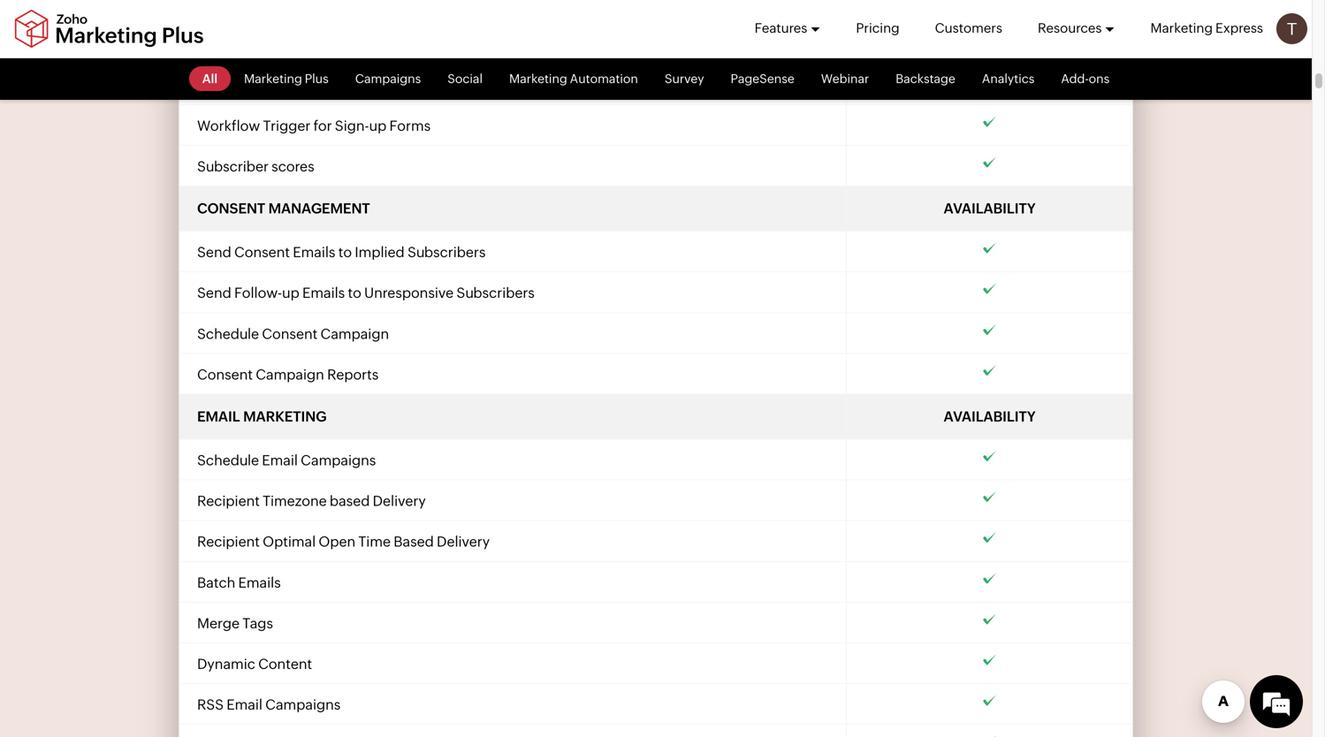 Task type: describe. For each thing, give the bounding box(es) containing it.
0 vertical spatial emails
[[293, 244, 335, 260]]

content
[[258, 656, 312, 672]]

ons
[[1089, 72, 1110, 86]]

send for send consent emails to implied subscribers
[[197, 244, 231, 260]]

workflow
[[197, 118, 260, 134]]

consent for send
[[234, 244, 290, 260]]

marketing automation
[[509, 72, 638, 86]]

bounce
[[197, 36, 248, 52]]

schedule consent campaign
[[197, 326, 389, 342]]

rss
[[197, 697, 224, 713]]

1 vertical spatial emails
[[302, 285, 345, 301]]

customers link
[[935, 0, 1003, 57]]

2 vertical spatial emails
[[238, 574, 281, 591]]

scores
[[272, 158, 314, 175]]

unresponsive
[[364, 285, 454, 301]]

email
[[197, 408, 240, 425]]

features link
[[755, 0, 821, 57]]

0 horizontal spatial delivery
[[373, 493, 426, 509]]

0 vertical spatial to
[[338, 244, 352, 260]]

batch emails
[[197, 574, 281, 591]]

marketing
[[243, 408, 327, 425]]

based
[[330, 493, 370, 509]]

unsubscribes
[[264, 36, 353, 52]]

subscriber
[[197, 158, 269, 175]]

pricing
[[856, 20, 900, 36]]

dynamic content
[[197, 656, 312, 672]]

availability for email marketing
[[944, 408, 1036, 425]]

0 horizontal spatial sign-
[[197, 77, 231, 93]]

for
[[314, 118, 332, 134]]

schedule email campaigns
[[197, 452, 376, 469]]

trigger
[[263, 118, 311, 134]]

2 horizontal spatial up
[[369, 118, 387, 134]]

zoho marketingplus logo image
[[13, 9, 205, 48]]

subscriber scores
[[197, 158, 314, 175]]

schedule for schedule consent campaign
[[197, 326, 259, 342]]

terry turtle image
[[1277, 13, 1308, 44]]

timezone
[[263, 493, 327, 509]]

1 vertical spatial delivery
[[437, 534, 490, 550]]

reports
[[327, 366, 379, 383]]

1 vertical spatial to
[[348, 285, 361, 301]]

consent management
[[197, 200, 370, 217]]

0 vertical spatial campaign
[[321, 326, 389, 342]]

1 horizontal spatial up
[[282, 285, 299, 301]]

consent campaign reports
[[197, 366, 379, 383]]

recipient for recipient optimal open time based delivery
[[197, 534, 260, 550]]

send consent emails to implied subscribers
[[197, 244, 486, 260]]

0 vertical spatial campaigns
[[355, 72, 421, 86]]

0 vertical spatial subscribers
[[408, 244, 486, 260]]

1 vertical spatial subscribers
[[457, 285, 535, 301]]

0 vertical spatial up
[[231, 77, 249, 93]]

campaigns for schedule email campaigns
[[301, 452, 376, 469]]



Task type: vqa. For each thing, say whether or not it's contained in the screenshot.
Sign-
yes



Task type: locate. For each thing, give the bounding box(es) containing it.
tags
[[242, 615, 273, 632]]

forms
[[389, 118, 431, 134]]

resources link
[[1038, 0, 1115, 57]]

consent up email
[[197, 366, 253, 383]]

bounce & unsubscribes automatic removal
[[197, 36, 485, 52]]

resources
[[1038, 20, 1102, 36]]

1 availability from the top
[[944, 200, 1036, 217]]

email marketing
[[197, 408, 327, 425]]

recipient for recipient timezone based delivery
[[197, 493, 260, 509]]

1 vertical spatial schedule
[[197, 452, 259, 469]]

open
[[319, 534, 356, 550]]

email for schedule
[[262, 452, 298, 469]]

campaign down schedule consent campaign
[[256, 366, 324, 383]]

subscribers
[[408, 244, 486, 260], [457, 285, 535, 301]]

0 vertical spatial availability
[[944, 200, 1036, 217]]

campaigns down content
[[265, 697, 341, 713]]

email up "timezone"
[[262, 452, 298, 469]]

0 vertical spatial sign-
[[197, 77, 231, 93]]

send follow-up emails to unresponsive subscribers
[[197, 285, 535, 301]]

2 vertical spatial consent
[[197, 366, 253, 383]]

to left implied at the left top of page
[[338, 244, 352, 260]]

marketing express
[[1151, 20, 1263, 36]]

backstage
[[896, 72, 956, 86]]

&
[[251, 36, 261, 52]]

2 vertical spatial campaigns
[[265, 697, 341, 713]]

email
[[262, 452, 298, 469], [227, 697, 263, 713]]

send
[[197, 244, 231, 260], [197, 285, 231, 301]]

subscribers right unresponsive
[[457, 285, 535, 301]]

0 vertical spatial send
[[197, 244, 231, 260]]

up up schedule consent campaign
[[282, 285, 299, 301]]

features
[[755, 20, 808, 36]]

follow-
[[234, 285, 282, 301]]

2 schedule from the top
[[197, 452, 259, 469]]

based
[[394, 534, 434, 550]]

campaigns up based
[[301, 452, 376, 469]]

consent up consent campaign reports
[[262, 326, 318, 342]]

email for rss
[[227, 697, 263, 713]]

up left form
[[231, 77, 249, 93]]

schedule
[[197, 326, 259, 342], [197, 452, 259, 469]]

0 horizontal spatial up
[[231, 77, 249, 93]]

sign-up form tracking
[[197, 77, 346, 93]]

removal
[[428, 36, 485, 52]]

schedule down follow-
[[197, 326, 259, 342]]

campaign
[[321, 326, 389, 342], [256, 366, 324, 383]]

send down consent
[[197, 244, 231, 260]]

batch
[[197, 574, 235, 591]]

merge
[[197, 615, 240, 632]]

automatic
[[356, 36, 425, 52]]

2 recipient from the top
[[197, 534, 260, 550]]

schedule down email
[[197, 452, 259, 469]]

consent
[[197, 200, 265, 217]]

to
[[338, 244, 352, 260], [348, 285, 361, 301]]

sign- down bounce
[[197, 77, 231, 93]]

email right rss
[[227, 697, 263, 713]]

consent
[[234, 244, 290, 260], [262, 326, 318, 342], [197, 366, 253, 383]]

1 vertical spatial consent
[[262, 326, 318, 342]]

dynamic
[[197, 656, 255, 672]]

campaigns down automatic
[[355, 72, 421, 86]]

recipient left "timezone"
[[197, 493, 260, 509]]

pricing link
[[856, 0, 900, 57]]

marketing express link
[[1151, 0, 1263, 57]]

0 vertical spatial schedule
[[197, 326, 259, 342]]

1 horizontal spatial sign-
[[335, 118, 369, 134]]

analytics
[[982, 72, 1035, 86]]

consent for schedule
[[262, 326, 318, 342]]

add-ons
[[1061, 72, 1110, 86]]

campaigns for rss email campaigns
[[265, 697, 341, 713]]

marketing plus
[[244, 72, 329, 86]]

merge tags
[[197, 615, 273, 632]]

1 vertical spatial send
[[197, 285, 231, 301]]

campaign up "reports"
[[321, 326, 389, 342]]

0 vertical spatial recipient
[[197, 493, 260, 509]]

emails
[[293, 244, 335, 260], [302, 285, 345, 301], [238, 574, 281, 591]]

recipient timezone based delivery
[[197, 493, 426, 509]]

to down send consent emails to implied subscribers
[[348, 285, 361, 301]]

optimal
[[263, 534, 316, 550]]

social
[[448, 72, 483, 86]]

recipient up batch emails
[[197, 534, 260, 550]]

all
[[202, 72, 218, 86]]

1 schedule from the top
[[197, 326, 259, 342]]

availability for consent management
[[944, 200, 1036, 217]]

1 horizontal spatial delivery
[[437, 534, 490, 550]]

delivery right the based
[[437, 534, 490, 550]]

customers
[[935, 20, 1003, 36]]

1 vertical spatial campaign
[[256, 366, 324, 383]]

1 vertical spatial availability
[[944, 408, 1036, 425]]

0 vertical spatial email
[[262, 452, 298, 469]]

recipient optimal open time based delivery
[[197, 534, 490, 550]]

1 vertical spatial campaigns
[[301, 452, 376, 469]]

1 vertical spatial email
[[227, 697, 263, 713]]

recipient
[[197, 493, 260, 509], [197, 534, 260, 550]]

0 vertical spatial consent
[[234, 244, 290, 260]]

emails down management
[[293, 244, 335, 260]]

rss email campaigns
[[197, 697, 341, 713]]

1 vertical spatial sign-
[[335, 118, 369, 134]]

emails down send consent emails to implied subscribers
[[302, 285, 345, 301]]

schedule for schedule email campaigns
[[197, 452, 259, 469]]

form
[[252, 77, 286, 93]]

1 recipient from the top
[[197, 493, 260, 509]]

survey
[[665, 72, 704, 86]]

consent up follow-
[[234, 244, 290, 260]]

sign-
[[197, 77, 231, 93], [335, 118, 369, 134]]

time
[[358, 534, 391, 550]]

delivery up the based
[[373, 493, 426, 509]]

add-
[[1061, 72, 1089, 86]]

tracking
[[289, 77, 346, 93]]

up
[[231, 77, 249, 93], [369, 118, 387, 134], [282, 285, 299, 301]]

webinar
[[821, 72, 869, 86]]

1 send from the top
[[197, 244, 231, 260]]

0 vertical spatial delivery
[[373, 493, 426, 509]]

2 vertical spatial up
[[282, 285, 299, 301]]

availability
[[944, 200, 1036, 217], [944, 408, 1036, 425]]

2 availability from the top
[[944, 408, 1036, 425]]

implied
[[355, 244, 405, 260]]

marketing
[[1151, 20, 1213, 36]]

up left "forms"
[[369, 118, 387, 134]]

sign- right for
[[335, 118, 369, 134]]

management
[[268, 200, 370, 217]]

1 vertical spatial recipient
[[197, 534, 260, 550]]

2 send from the top
[[197, 285, 231, 301]]

workflow trigger for sign-up forms
[[197, 118, 431, 134]]

send left follow-
[[197, 285, 231, 301]]

send for send follow-up emails to unresponsive subscribers
[[197, 285, 231, 301]]

campaigns
[[355, 72, 421, 86], [301, 452, 376, 469], [265, 697, 341, 713]]

subscribers up unresponsive
[[408, 244, 486, 260]]

express
[[1216, 20, 1263, 36]]

delivery
[[373, 493, 426, 509], [437, 534, 490, 550]]

emails up tags
[[238, 574, 281, 591]]

1 vertical spatial up
[[369, 118, 387, 134]]

pagesense
[[731, 72, 795, 86]]



